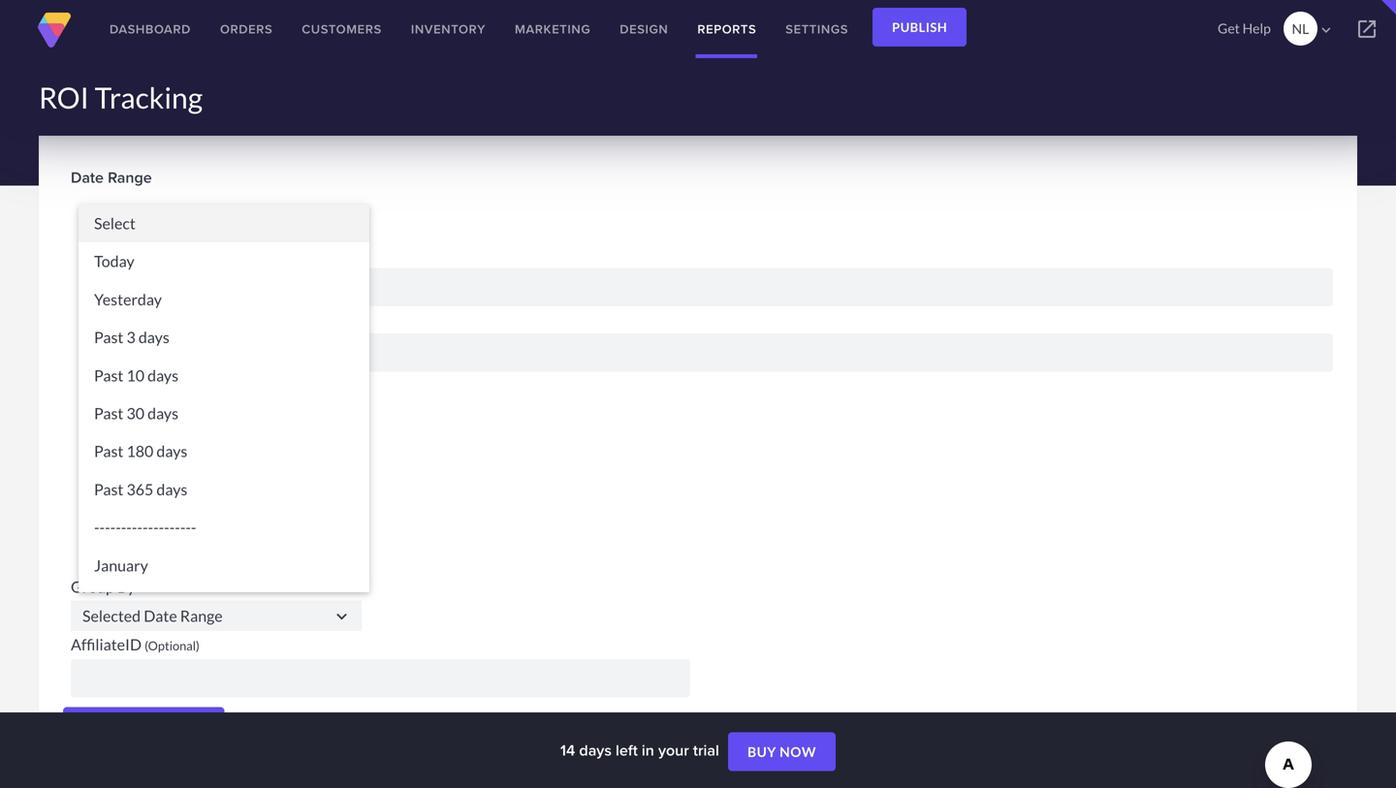 Task type: vqa. For each thing, say whether or not it's contained in the screenshot.
Display in the Display Columns, Responsive help_outline
no



Task type: locate. For each thing, give the bounding box(es) containing it.
publish
[[892, 19, 947, 35]]

today
[[94, 252, 134, 271]]

orders down past 30 days at the left of page
[[136, 430, 184, 449]]

affiliateid
[[71, 635, 142, 654]]

3
[[127, 328, 136, 347]]

From text field
[[79, 268, 1333, 306]]

february
[[94, 594, 156, 613]]

reports
[[697, 20, 756, 38]]

by
[[117, 577, 135, 596]]

1 vertical spatial orders
[[136, 430, 184, 449]]


[[332, 606, 352, 627]]

customers
[[302, 20, 382, 38]]

1 vertical spatial in
[[642, 739, 654, 762]]

days for past 3 days
[[138, 328, 169, 347]]

now
[[780, 744, 816, 760]]

days right 10 in the left of the page
[[147, 366, 178, 385]]

6 - from the left
[[121, 518, 126, 537]]

days right the 3
[[138, 328, 169, 347]]

to
[[187, 114, 202, 133]]

traffic
[[687, 114, 728, 133]]

nl
[[1292, 20, 1309, 37]]

-
[[94, 518, 99, 537], [99, 518, 105, 537], [105, 518, 110, 537], [110, 518, 116, 537], [116, 518, 121, 537], [121, 518, 126, 537], [126, 518, 132, 537], [132, 518, 137, 537], [137, 518, 142, 537], [142, 518, 148, 537], [148, 518, 153, 537], [153, 518, 159, 537], [159, 518, 164, 537], [164, 518, 169, 537], [169, 518, 175, 537], [175, 518, 180, 537], [180, 518, 186, 537], [186, 518, 191, 537], [191, 518, 196, 537]]

advertising,
[[340, 114, 419, 133]]

past left 30
[[94, 404, 124, 423]]

past 365 days
[[94, 480, 187, 499]]

past for past 365 days
[[94, 480, 124, 499]]

days
[[138, 328, 169, 347], [147, 366, 178, 385], [147, 404, 178, 423], [156, 442, 187, 461], [156, 480, 187, 499], [579, 739, 612, 762]]

1 past from the top
[[94, 328, 124, 347]]

To text field
[[79, 334, 1333, 372]]

0 vertical spatial in
[[799, 114, 812, 133]]

16 - from the left
[[175, 518, 180, 537]]

is
[[731, 114, 742, 133]]

create campaigns to track referrals from advertising, newsletters and unique urls. all other traffic is tracked in the campaign labeled "other."
[[63, 114, 1014, 133]]

-------------------
[[94, 518, 196, 537]]

create
[[63, 114, 110, 133]]

13 - from the left
[[159, 518, 164, 537]]

roi tracking
[[39, 80, 203, 115]]

4 past from the top
[[94, 442, 124, 461]]

campaigns
[[113, 114, 184, 133]]

None text field
[[71, 601, 362, 631], [71, 659, 690, 698], [71, 601, 362, 631], [71, 659, 690, 698]]

buy now link
[[728, 733, 836, 771]]

30
[[127, 404, 145, 423]]

1 horizontal spatial in
[[799, 114, 812, 133]]

12 - from the left
[[153, 518, 159, 537]]

180
[[127, 442, 153, 461]]

in
[[799, 114, 812, 133], [642, 739, 654, 762]]

5 past from the top
[[94, 480, 124, 499]]

2 past from the top
[[94, 366, 124, 385]]

1 horizontal spatial orders
[[220, 20, 273, 38]]

4 - from the left
[[110, 518, 116, 537]]

365
[[127, 480, 153, 499]]

past left the 365
[[94, 480, 124, 499]]

days right 30
[[147, 404, 178, 423]]

affiliates
[[158, 484, 219, 503]]

days for past 180 days
[[156, 442, 187, 461]]

in right left
[[642, 739, 654, 762]]

2 - from the left
[[99, 518, 105, 537]]

past
[[94, 328, 124, 347], [94, 366, 124, 385], [94, 404, 124, 423], [94, 442, 124, 461], [94, 480, 124, 499]]

days for past 10 days
[[147, 366, 178, 385]]

9 - from the left
[[137, 518, 142, 537]]

inventory
[[411, 20, 486, 38]]

orders left customers
[[220, 20, 273, 38]]

buy
[[747, 744, 776, 760]]

get
[[1218, 20, 1240, 36]]

days right the 365
[[156, 480, 187, 499]]

orders
[[220, 20, 273, 38], [136, 430, 184, 449]]

nl 
[[1292, 20, 1335, 39]]

days right 180
[[156, 442, 187, 461]]

exclude
[[79, 407, 135, 426]]

0 horizontal spatial orders
[[136, 430, 184, 449]]


[[1355, 17, 1379, 41]]

past left 10 in the left of the page
[[94, 366, 124, 385]]

all
[[625, 114, 644, 133]]

in left the
[[799, 114, 812, 133]]

urls.
[[583, 114, 622, 133]]

(optional)
[[145, 638, 200, 653]]

affiliateid (optional)
[[71, 635, 200, 654]]

days right '14'
[[579, 739, 612, 762]]

design
[[620, 20, 668, 38]]

past up the include
[[94, 442, 124, 461]]

3 past from the top
[[94, 404, 124, 423]]

date
[[71, 166, 104, 189]]

track
[[205, 114, 240, 133]]


[[1317, 21, 1335, 39]]

15 - from the left
[[169, 518, 175, 537]]

campaign
[[840, 114, 905, 133]]

3 - from the left
[[105, 518, 110, 537]]

"other."
[[960, 114, 1014, 133]]

days for past 365 days
[[156, 480, 187, 499]]

free
[[102, 430, 133, 449]]

past left the 3
[[94, 328, 124, 347]]



Task type: describe. For each thing, give the bounding box(es) containing it.
19 - from the left
[[191, 518, 196, 537]]

past 3 days
[[94, 328, 169, 347]]

dashboard link
[[95, 0, 206, 58]]

dashboard
[[110, 20, 191, 38]]

past 10 days
[[94, 366, 178, 385]]

newsletters
[[102, 531, 185, 550]]

10 - from the left
[[142, 518, 148, 537]]

to
[[79, 310, 98, 329]]

trial
[[693, 739, 719, 762]]

yesterday
[[94, 290, 162, 309]]

free orders
[[102, 430, 184, 449]]

roi
[[39, 80, 89, 115]]

17 - from the left
[[180, 518, 186, 537]]

buy now
[[747, 744, 816, 760]]

14 - from the left
[[164, 518, 169, 537]]

18 - from the left
[[186, 518, 191, 537]]

your
[[658, 739, 689, 762]]

group by
[[71, 577, 138, 596]]

7 - from the left
[[126, 518, 132, 537]]

range
[[108, 166, 152, 189]]

publish button
[[873, 8, 967, 47]]

january
[[94, 556, 148, 575]]

0 horizontal spatial in
[[642, 739, 654, 762]]

group
[[71, 577, 114, 596]]

past for past 30 days
[[94, 404, 124, 423]]

14 days left in your trial
[[560, 739, 723, 762]]

help
[[1242, 20, 1271, 36]]

include
[[79, 461, 132, 480]]

from
[[79, 245, 114, 264]]

newsletters
[[422, 114, 502, 133]]

days for past 30 days
[[147, 404, 178, 423]]

0 vertical spatial orders
[[220, 20, 273, 38]]

from
[[304, 114, 337, 133]]

and
[[505, 114, 530, 133]]

5 - from the left
[[116, 518, 121, 537]]

 link
[[1338, 0, 1396, 58]]

tracked
[[745, 114, 796, 133]]

14
[[560, 739, 575, 762]]

select
[[94, 214, 136, 233]]

the
[[815, 114, 837, 133]]

regular
[[102, 484, 155, 503]]

other
[[647, 114, 684, 133]]

marketing
[[515, 20, 591, 38]]

left
[[616, 739, 638, 762]]

labeled
[[908, 114, 957, 133]]

date range
[[71, 166, 152, 189]]

8 - from the left
[[132, 518, 137, 537]]

past 30 days
[[94, 404, 178, 423]]

1 - from the left
[[94, 518, 99, 537]]

referrals
[[243, 114, 301, 133]]

get help
[[1218, 20, 1271, 36]]

settings
[[786, 20, 848, 38]]

10
[[127, 366, 145, 385]]

tracking
[[95, 80, 203, 115]]

past for past 10 days
[[94, 366, 124, 385]]

11 - from the left
[[148, 518, 153, 537]]

past for past 3 days
[[94, 328, 124, 347]]

past for past 180 days
[[94, 442, 124, 461]]

past 180 days
[[94, 442, 187, 461]]

unique
[[533, 114, 580, 133]]

regular affiliates
[[102, 484, 219, 503]]



